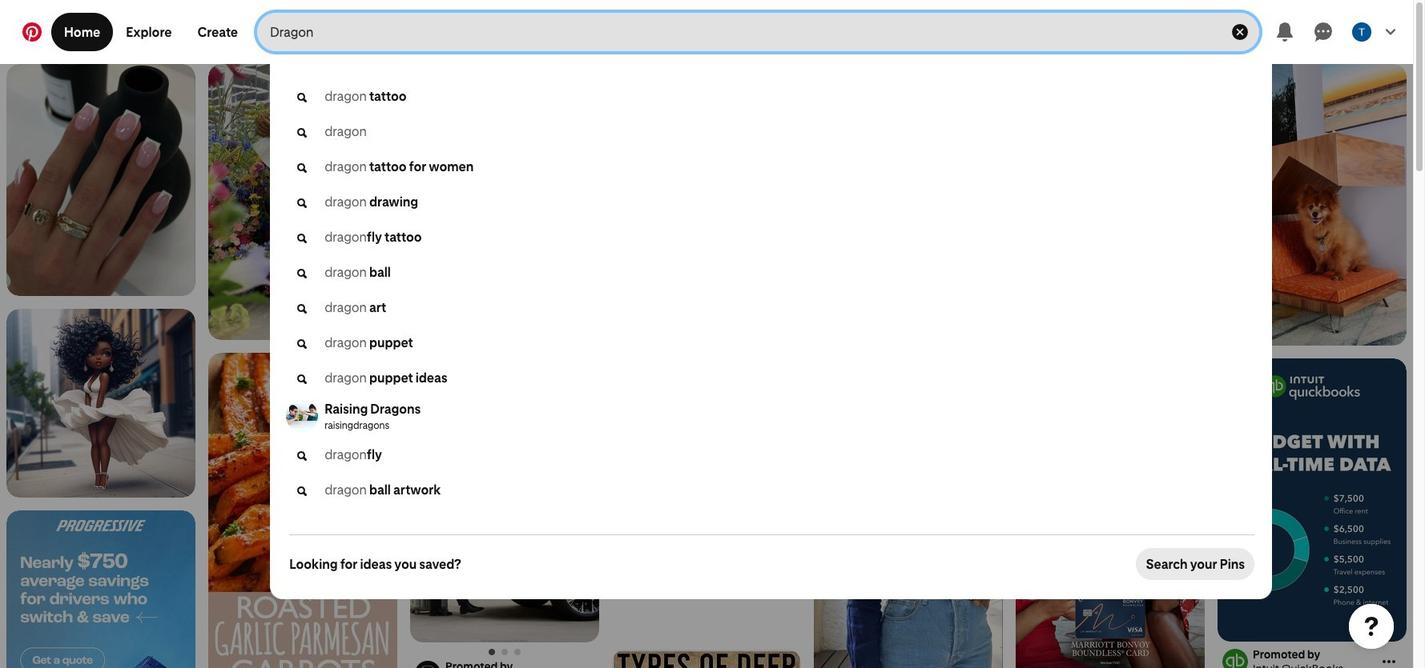 Task type: vqa. For each thing, say whether or not it's contained in the screenshot.
2nd Intuitive Technology for a Better Drive image from the right
yes



Task type: locate. For each thing, give the bounding box(es) containing it.
this contains an image of: image
[[6, 64, 195, 297], [208, 64, 397, 340], [410, 64, 599, 441], [6, 309, 195, 498]]

prices may vary. 【approximate size】-12 inches x 18 inches (30x46 cm) 【material】-the wall decorative sign is made of aluminum tin metal.durable,won't deform.waterproof,high temperature resistance,won't fade outdoor. 【easy to install】-the tin sign comes with 4 pre-drilled holes in the corners,can be mounted on the wall by nails on 4 corners or double-sided tape or blu--tack. 【metal sign】-types of deer tin signs suitable for many places, such as bar, cafe, dining room, billiard house, hotel, club w image
[[612, 650, 801, 669]]

0 horizontal spatial intuitive technology for a better drive image
[[501, 650, 508, 656]]

roasted garlic parmesan carrots - an easy, family favorite roasted carrots recipe tossed with the most flavorful garlicky and buttery parmesan cheese coating. the carrots come out sweet, tender and really delicious. #carrotssidedish #easter #cheese image
[[208, 353, 397, 669]]

intuitive technology for a better drive image
[[501, 650, 508, 656], [514, 650, 521, 656]]

pin image image
[[612, 266, 801, 550]]

this contains an image of: switch to progressive and you could put your savings in drive image
[[6, 511, 195, 669]]

tara schultz image
[[1352, 22, 1371, 42]]

list
[[0, 64, 1413, 669]]

1 intuitive technology for a better drive image from the left
[[501, 650, 508, 656]]

1 horizontal spatial intuitive technology for a better drive image
[[514, 650, 521, 656]]

stay on top of your business and be prepared with quickbooks online. get 50% off for 3 months today. image
[[1218, 359, 1407, 642]]



Task type: describe. For each thing, give the bounding box(es) containing it.
Search text field
[[270, 13, 1211, 51]]

this contains an image of: blue jeans image
[[814, 436, 1003, 669]]

2 intuitive technology for a better drive image from the left
[[514, 650, 521, 656]]

with 3 free nights from the marriott bonvoy boundless® card, you can spend more time alongside your favorite traveling companion. image
[[1016, 400, 1205, 669]]

crafted to empower you with intuitive solutions image
[[489, 650, 495, 656]]

intuitive technology creates a more seamless, elevated drive in the mazda cx-90. image
[[410, 454, 599, 643]]

a-frame dog house meets an end table. perfect for your dog to lounge inside, it has a flat surface on top for a lamp or other decorative elements such as picture frames or magazines. this multi-purpose dog bed is ideal for pet owners who live in small spaces. image
[[1218, 64, 1407, 346]]



